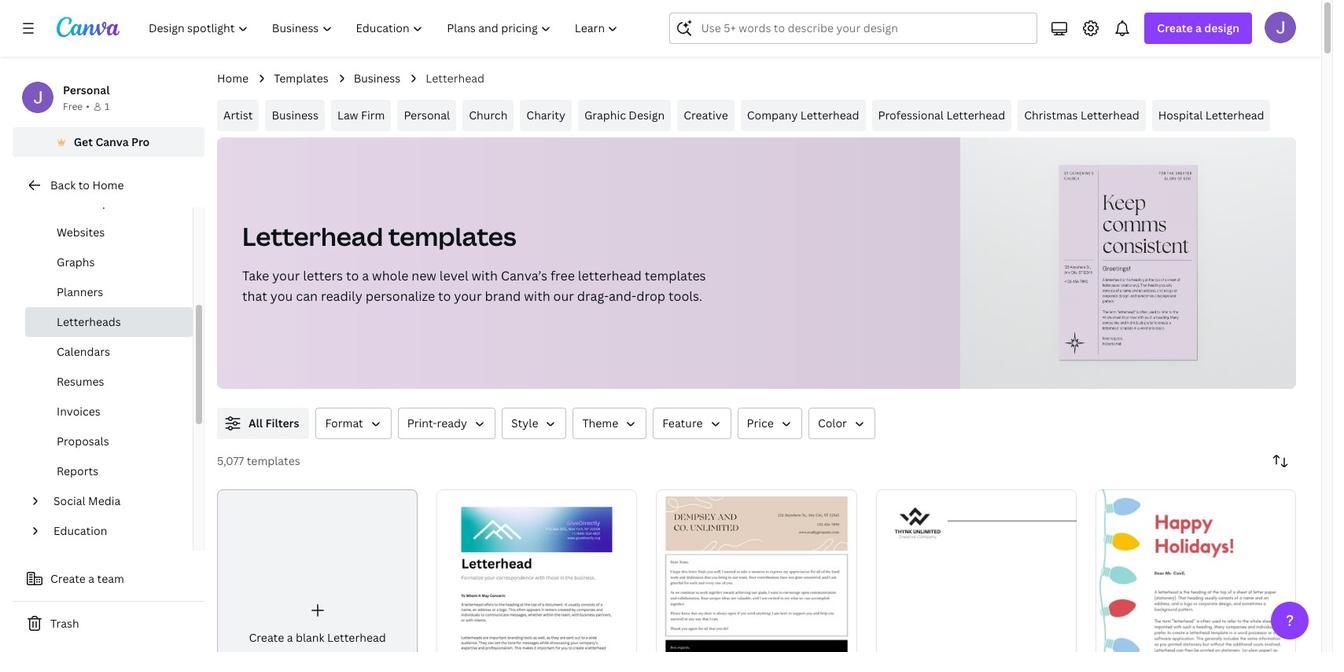 Task type: vqa. For each thing, say whether or not it's contained in the screenshot.
the Social Media LINK
yes



Task type: locate. For each thing, give the bounding box(es) containing it.
2 horizontal spatial to
[[438, 288, 451, 305]]

templates up level
[[388, 219, 516, 253]]

graphs link
[[25, 248, 193, 278]]

trash
[[50, 617, 79, 632]]

1 vertical spatial templates
[[645, 267, 706, 285]]

websites link
[[25, 218, 193, 248]]

create for create a team
[[50, 572, 86, 587]]

home link
[[217, 70, 249, 87]]

websites
[[57, 225, 105, 240]]

your up the you
[[272, 267, 300, 285]]

with up brand
[[471, 267, 498, 285]]

1 horizontal spatial with
[[524, 288, 550, 305]]

templates down all filters
[[247, 454, 300, 469]]

0 vertical spatial to
[[78, 178, 90, 193]]

design
[[1204, 20, 1239, 35]]

professional letterhead link
[[872, 100, 1012, 131]]

a inside take your letters to a whole new level with canva's free letterhead templates that you can readily personalize to your brand with our drag-and-drop tools.
[[362, 267, 369, 285]]

1 vertical spatial home
[[92, 178, 124, 193]]

create left design
[[1157, 20, 1193, 35]]

letterhead right professional on the right top
[[946, 108, 1005, 123]]

1 vertical spatial create
[[50, 572, 86, 587]]

business link
[[354, 70, 401, 87], [265, 100, 325, 131]]

0 vertical spatial your
[[272, 267, 300, 285]]

letterhead right blank
[[327, 631, 386, 646]]

graphic design
[[584, 108, 665, 123]]

letterhead
[[426, 71, 484, 86], [800, 108, 859, 123], [946, 108, 1005, 123], [1081, 108, 1139, 123], [1205, 108, 1264, 123], [242, 219, 383, 253], [327, 631, 386, 646]]

style button
[[502, 408, 567, 440]]

a inside dropdown button
[[1195, 20, 1202, 35]]

creative link
[[677, 100, 734, 131]]

create for create a design
[[1157, 20, 1193, 35]]

business down templates link
[[272, 108, 319, 123]]

0 horizontal spatial to
[[78, 178, 90, 193]]

law firm link
[[331, 100, 391, 131]]

None search field
[[670, 13, 1038, 44]]

2 horizontal spatial create
[[1157, 20, 1193, 35]]

templates up tools. at top
[[645, 267, 706, 285]]

business link up 'firm'
[[354, 70, 401, 87]]

social
[[53, 494, 85, 509]]

a left whole
[[362, 267, 369, 285]]

0 horizontal spatial templates
[[247, 454, 300, 469]]

calendars
[[57, 344, 110, 359]]

templates
[[388, 219, 516, 253], [645, 267, 706, 285], [247, 454, 300, 469]]

format button
[[316, 408, 392, 440]]

letterhead
[[578, 267, 642, 285]]

graphic design link
[[578, 100, 671, 131]]

1
[[105, 100, 110, 113]]

proposals
[[57, 434, 109, 449]]

0 horizontal spatial business
[[272, 108, 319, 123]]

blank
[[296, 631, 324, 646]]

create a team button
[[13, 564, 204, 595]]

0 horizontal spatial create
[[50, 572, 86, 587]]

law
[[337, 108, 358, 123]]

mind
[[57, 195, 83, 210]]

1 vertical spatial to
[[346, 267, 359, 285]]

letterhead templates image
[[961, 138, 1296, 389], [1059, 165, 1197, 361]]

tools.
[[669, 288, 702, 305]]

free •
[[63, 100, 90, 113]]

get canva pro
[[74, 134, 150, 149]]

and-
[[609, 288, 636, 305]]

home
[[217, 71, 249, 86], [92, 178, 124, 193]]

can
[[296, 288, 318, 305]]

canva's
[[501, 267, 547, 285]]

templates for letterhead templates
[[388, 219, 516, 253]]

create a blank letterhead
[[249, 631, 386, 646]]

print-ready button
[[398, 408, 496, 440]]

0 horizontal spatial with
[[471, 267, 498, 285]]

all filters button
[[217, 408, 309, 440]]

white with christmas lights vector christmas letterhead image
[[1095, 490, 1296, 653]]

to up mind maps
[[78, 178, 90, 193]]

mind maps link
[[25, 188, 193, 218]]

Search search field
[[701, 13, 1027, 43]]

0 horizontal spatial business link
[[265, 100, 325, 131]]

a left design
[[1195, 20, 1202, 35]]

graphs
[[57, 255, 95, 270]]

team
[[97, 572, 124, 587]]

color
[[818, 416, 847, 431]]

1 horizontal spatial your
[[454, 288, 482, 305]]

resumes link
[[25, 367, 193, 397]]

your down level
[[454, 288, 482, 305]]

Sort by button
[[1265, 446, 1296, 477]]

create inside dropdown button
[[1157, 20, 1193, 35]]

to
[[78, 178, 90, 193], [346, 267, 359, 285], [438, 288, 451, 305]]

personal right 'firm'
[[404, 108, 450, 123]]

professional
[[878, 108, 944, 123]]

free
[[550, 267, 575, 285]]

2 vertical spatial templates
[[247, 454, 300, 469]]

create inside button
[[50, 572, 86, 587]]

canva
[[95, 134, 129, 149]]

create inside 'link'
[[249, 631, 284, 646]]

artist
[[223, 108, 253, 123]]

•
[[86, 100, 90, 113]]

feature
[[662, 416, 703, 431]]

0 vertical spatial create
[[1157, 20, 1193, 35]]

create a design button
[[1145, 13, 1252, 44]]

letterhead up letters
[[242, 219, 383, 253]]

graphic
[[584, 108, 626, 123]]

1 horizontal spatial business
[[354, 71, 401, 86]]

1 vertical spatial with
[[524, 288, 550, 305]]

you
[[270, 288, 293, 305]]

create for create a blank letterhead
[[249, 631, 284, 646]]

1 horizontal spatial to
[[346, 267, 359, 285]]

business
[[354, 71, 401, 86], [272, 108, 319, 123]]

to down level
[[438, 288, 451, 305]]

letters
[[303, 267, 343, 285]]

a inside 'link'
[[287, 631, 293, 646]]

templates link
[[274, 70, 328, 87]]

creative
[[684, 108, 728, 123]]

drop
[[636, 288, 665, 305]]

invoices
[[57, 404, 101, 419]]

0 vertical spatial home
[[217, 71, 249, 86]]

0 vertical spatial templates
[[388, 219, 516, 253]]

a for create a team
[[88, 572, 94, 587]]

0 vertical spatial personal
[[63, 83, 110, 98]]

create a blank letterhead link
[[217, 490, 418, 653]]

5,077
[[217, 454, 244, 469]]

1 horizontal spatial templates
[[388, 219, 516, 253]]

personal
[[63, 83, 110, 98], [404, 108, 450, 123]]

business link down templates link
[[265, 100, 325, 131]]

2 vertical spatial create
[[249, 631, 284, 646]]

filters
[[265, 416, 299, 431]]

to up readily at the left top
[[346, 267, 359, 285]]

create left 'team'
[[50, 572, 86, 587]]

christmas letterhead link
[[1018, 100, 1146, 131]]

letterhead doc in bright blue bright purple classic professional style image
[[437, 490, 637, 653]]

business up 'firm'
[[354, 71, 401, 86]]

0 vertical spatial business
[[354, 71, 401, 86]]

create left blank
[[249, 631, 284, 646]]

1 vertical spatial personal
[[404, 108, 450, 123]]

create a blank letterhead element
[[217, 490, 418, 653]]

a inside button
[[88, 572, 94, 587]]

a left 'team'
[[88, 572, 94, 587]]

1 horizontal spatial personal
[[404, 108, 450, 123]]

a left blank
[[287, 631, 293, 646]]

back to home
[[50, 178, 124, 193]]

2 horizontal spatial templates
[[645, 267, 706, 285]]

1 vertical spatial your
[[454, 288, 482, 305]]

personal up •
[[63, 83, 110, 98]]

planners link
[[25, 278, 193, 308]]

trash link
[[13, 609, 204, 640]]

home up artist
[[217, 71, 249, 86]]

calendars link
[[25, 337, 193, 367]]

color button
[[808, 408, 875, 440]]

1 horizontal spatial create
[[249, 631, 284, 646]]

pro
[[131, 134, 150, 149]]

0 vertical spatial business link
[[354, 70, 401, 87]]

home up the maps
[[92, 178, 124, 193]]

with down canva's
[[524, 288, 550, 305]]



Task type: describe. For each thing, give the bounding box(es) containing it.
1 horizontal spatial business link
[[354, 70, 401, 87]]

free
[[63, 100, 83, 113]]

1 vertical spatial business link
[[265, 100, 325, 131]]

create a team
[[50, 572, 124, 587]]

jacob simon image
[[1265, 12, 1296, 43]]

reports
[[57, 464, 99, 479]]

2 vertical spatial to
[[438, 288, 451, 305]]

templates
[[274, 71, 328, 86]]

take your letters to a whole new level with canva's free letterhead templates that you can readily personalize to your brand with our drag-and-drop tools.
[[242, 267, 706, 305]]

get
[[74, 134, 93, 149]]

hospital letterhead link
[[1152, 100, 1271, 131]]

personalize
[[365, 288, 435, 305]]

letterhead up "personal" link
[[426, 71, 484, 86]]

0 horizontal spatial home
[[92, 178, 124, 193]]

level
[[440, 267, 468, 285]]

company letterhead
[[747, 108, 859, 123]]

charity
[[526, 108, 565, 123]]

invoices link
[[25, 397, 193, 427]]

reports link
[[25, 457, 193, 487]]

church
[[469, 108, 508, 123]]

templates inside take your letters to a whole new level with canva's free letterhead templates that you can readily personalize to your brand with our drag-and-drop tools.
[[645, 267, 706, 285]]

whole
[[372, 267, 408, 285]]

1 vertical spatial business
[[272, 108, 319, 123]]

mind maps
[[57, 195, 115, 210]]

price button
[[737, 408, 802, 440]]

0 horizontal spatial personal
[[63, 83, 110, 98]]

feature button
[[653, 408, 731, 440]]

readily
[[321, 288, 362, 305]]

law firm
[[337, 108, 385, 123]]

letterhead right company
[[800, 108, 859, 123]]

our
[[553, 288, 574, 305]]

company letterhead link
[[741, 100, 866, 131]]

hospital
[[1158, 108, 1203, 123]]

letterheads
[[57, 315, 121, 330]]

planners
[[57, 285, 103, 300]]

design
[[629, 108, 665, 123]]

letterhead templates
[[242, 219, 516, 253]]

hospital letterhead
[[1158, 108, 1264, 123]]

professional letterhead
[[878, 108, 1005, 123]]

print-ready
[[407, 416, 467, 431]]

minimalist business letterhead image
[[876, 490, 1077, 653]]

a for create a design
[[1195, 20, 1202, 35]]

get canva pro button
[[13, 127, 204, 157]]

social media
[[53, 494, 121, 509]]

style
[[511, 416, 538, 431]]

all filters
[[249, 416, 299, 431]]

that
[[242, 288, 267, 305]]

brand
[[485, 288, 521, 305]]

proposals link
[[25, 427, 193, 457]]

church link
[[463, 100, 514, 131]]

0 horizontal spatial your
[[272, 267, 300, 285]]

company
[[747, 108, 798, 123]]

education link
[[47, 517, 183, 547]]

media
[[88, 494, 121, 509]]

ready
[[437, 416, 467, 431]]

templates for 5,077 templates
[[247, 454, 300, 469]]

take
[[242, 267, 269, 285]]

artist link
[[217, 100, 259, 131]]

black and beige professional minimalist business letterhead doc image
[[656, 490, 857, 653]]

letterhead inside 'link'
[[327, 631, 386, 646]]

all
[[249, 416, 263, 431]]

price
[[747, 416, 774, 431]]

5,077 templates
[[217, 454, 300, 469]]

christmas letterhead
[[1024, 108, 1139, 123]]

personal link
[[397, 100, 456, 131]]

0 vertical spatial with
[[471, 267, 498, 285]]

drag-
[[577, 288, 609, 305]]

a for create a blank letterhead
[[287, 631, 293, 646]]

maps
[[86, 195, 115, 210]]

back to home link
[[13, 170, 204, 201]]

christmas
[[1024, 108, 1078, 123]]

format
[[325, 416, 363, 431]]

letterhead right christmas
[[1081, 108, 1139, 123]]

social media link
[[47, 487, 183, 517]]

1 horizontal spatial home
[[217, 71, 249, 86]]

theme button
[[573, 408, 647, 440]]

letterhead right "hospital"
[[1205, 108, 1264, 123]]

create a design
[[1157, 20, 1239, 35]]

theme
[[582, 416, 618, 431]]

top level navigation element
[[138, 13, 632, 44]]

charity link
[[520, 100, 572, 131]]

new
[[412, 267, 436, 285]]



